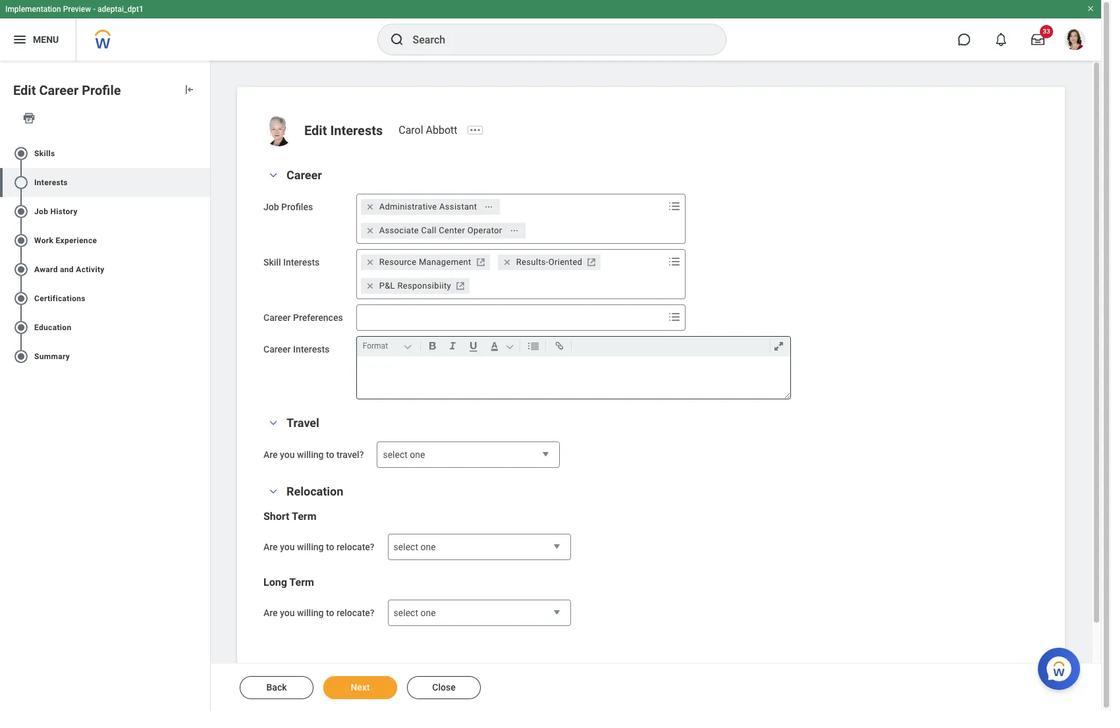 Task type: describe. For each thing, give the bounding box(es) containing it.
one for short term
[[421, 542, 436, 552]]

x small image for resource management
[[364, 256, 377, 269]]

select for long term
[[394, 608, 418, 618]]

error image for certifications
[[197, 291, 210, 306]]

error image for experience
[[197, 233, 210, 248]]

career for career interests
[[264, 344, 291, 355]]

profile
[[82, 82, 121, 98]]

you for long
[[280, 608, 295, 618]]

ext link image
[[585, 256, 599, 269]]

chevron down image for career
[[266, 171, 281, 180]]

work
[[34, 236, 53, 245]]

skills
[[34, 149, 55, 158]]

ext link image for resource management
[[474, 256, 487, 269]]

next button
[[324, 676, 397, 699]]

profiles
[[281, 202, 313, 212]]

related actions image
[[510, 226, 519, 235]]

award and activity link
[[0, 255, 210, 284]]

bold image
[[424, 338, 441, 354]]

career group
[[264, 167, 1039, 399]]

radio custom image for skills
[[13, 146, 29, 161]]

short term group
[[264, 510, 1039, 561]]

implementation
[[5, 5, 61, 14]]

travel button
[[287, 416, 320, 430]]

select one button for are you willing to travel?
[[377, 442, 560, 469]]

transformation import image
[[183, 83, 196, 96]]

back
[[267, 682, 287, 693]]

are for long
[[264, 608, 278, 618]]

close
[[433, 682, 456, 693]]

results-oriented, press delete to clear value, ctrl + enter opens in new window. option
[[498, 254, 601, 270]]

employee's photo (carol abbott) image
[[264, 116, 294, 146]]

select one for long term
[[394, 608, 436, 618]]

radio custom image for summary
[[13, 349, 29, 364]]

edit for edit career profile
[[13, 82, 36, 98]]

select one button
[[388, 534, 571, 561]]

Search Workday  search field
[[413, 25, 699, 54]]

edit career profile
[[13, 82, 121, 98]]

associate
[[379, 225, 419, 235]]

profile logan mcneil image
[[1065, 29, 1086, 53]]

chevron down image for travel
[[266, 418, 281, 428]]

associate call center operator
[[379, 225, 503, 235]]

long
[[264, 576, 287, 589]]

to inside travel group
[[326, 449, 334, 460]]

x small image
[[364, 279, 377, 293]]

close button
[[407, 676, 481, 699]]

error image inside interests link
[[197, 175, 210, 190]]

edit interests
[[304, 123, 383, 138]]

-
[[93, 5, 96, 14]]

long term
[[264, 576, 314, 589]]

interests up the job history
[[34, 178, 68, 187]]

format button
[[360, 339, 418, 353]]

relocate? for short term
[[337, 542, 375, 552]]

career for career preferences
[[264, 312, 291, 323]]

career for career
[[287, 168, 322, 182]]

p&l
[[379, 281, 395, 291]]

preferences
[[293, 312, 343, 323]]

interests for skill
[[283, 257, 320, 268]]

assistant
[[440, 202, 477, 212]]

results-oriented element
[[516, 256, 583, 268]]

resource
[[379, 257, 417, 267]]

administrative
[[379, 202, 437, 212]]

edit for edit interests
[[304, 123, 327, 138]]

summary
[[34, 352, 70, 361]]

action bar region
[[216, 663, 1102, 711]]

radio custom image for work experience
[[13, 233, 29, 248]]

close environment banner image
[[1087, 5, 1095, 13]]

long term group
[[264, 576, 1039, 627]]

error image for and
[[197, 262, 210, 277]]

resource management, press delete to clear value, ctrl + enter opens in new window. option
[[361, 254, 490, 270]]

history
[[50, 207, 78, 216]]

career preferences
[[264, 312, 343, 323]]

willing for long term
[[297, 608, 324, 618]]

education link
[[0, 313, 210, 342]]

link image
[[551, 338, 569, 354]]

x small image for administrative assistant
[[364, 200, 377, 214]]

interests for edit
[[330, 123, 383, 138]]

experience
[[56, 236, 97, 245]]

short term
[[264, 510, 317, 523]]

p&l responsibiity, press delete to clear value, ctrl + enter opens in new window. option
[[361, 278, 470, 294]]

short term button
[[264, 510, 317, 523]]

33
[[1043, 28, 1051, 35]]

interests for career
[[293, 344, 330, 355]]

preview
[[63, 5, 91, 14]]

prompts image for career preferences
[[667, 309, 683, 325]]

are you willing to relocate? for short term
[[264, 542, 375, 552]]

format
[[363, 341, 388, 351]]

adeptai_dpt1
[[98, 5, 144, 14]]

carol abbott
[[399, 124, 458, 136]]

one inside travel group
[[410, 449, 425, 460]]

oriented
[[549, 257, 583, 267]]

long term button
[[264, 576, 314, 589]]

certifications link
[[0, 284, 210, 313]]

print image
[[22, 111, 36, 124]]



Task type: locate. For each thing, give the bounding box(es) containing it.
willing inside short term group
[[297, 542, 324, 552]]

error image
[[197, 175, 210, 190], [197, 204, 210, 219], [197, 233, 210, 248], [197, 262, 210, 277]]

menu button
[[0, 18, 76, 61]]

term
[[292, 510, 317, 523], [290, 576, 314, 589]]

search image
[[389, 32, 405, 47]]

2 vertical spatial willing
[[297, 608, 324, 618]]

1 vertical spatial to
[[326, 542, 334, 552]]

radio custom image left award
[[13, 262, 29, 277]]

job inside career group
[[264, 202, 279, 212]]

error image
[[197, 146, 210, 161], [197, 291, 210, 306], [197, 320, 210, 335], [197, 349, 210, 364]]

x small image inside the associate call center operator, press delete to clear value. option
[[364, 224, 377, 237]]

x small image for results-oriented
[[501, 256, 514, 269]]

Career Preferences field
[[357, 306, 664, 330]]

are you willing to travel?
[[264, 449, 364, 460]]

ext link image down management
[[454, 279, 467, 293]]

1 willing from the top
[[297, 449, 324, 460]]

radio custom image left skills
[[13, 146, 29, 161]]

6 radio custom image from the top
[[13, 349, 29, 364]]

error image inside skills link
[[197, 146, 210, 161]]

x small image left 'administrative'
[[364, 200, 377, 214]]

radio custom image inside job history link
[[13, 204, 29, 219]]

next
[[351, 682, 370, 693]]

0 vertical spatial to
[[326, 449, 334, 460]]

interests link
[[0, 168, 210, 197]]

term down 'relocation' button
[[292, 510, 317, 523]]

management
[[419, 257, 472, 267]]

select inside long term group
[[394, 608, 418, 618]]

radio custom image left the job history
[[13, 204, 29, 219]]

travel?
[[337, 449, 364, 460]]

award and activity
[[34, 265, 105, 274]]

1 horizontal spatial ext link image
[[474, 256, 487, 269]]

prompts image down prompts icon
[[667, 309, 683, 325]]

error image inside summary link
[[197, 349, 210, 364]]

1 error image from the top
[[197, 175, 210, 190]]

career
[[39, 82, 79, 98], [287, 168, 322, 182], [264, 312, 291, 323], [264, 344, 291, 355]]

italic image
[[444, 338, 462, 354]]

you inside travel group
[[280, 449, 295, 460]]

3 willing from the top
[[297, 608, 324, 618]]

1 vertical spatial select one button
[[388, 600, 571, 627]]

interests down preferences
[[293, 344, 330, 355]]

relocate? inside short term group
[[337, 542, 375, 552]]

3 you from the top
[[280, 608, 295, 618]]

1 radio custom image from the top
[[13, 146, 29, 161]]

1 vertical spatial willing
[[297, 542, 324, 552]]

chevron down image left the career button
[[266, 171, 281, 180]]

1 vertical spatial are you willing to relocate?
[[264, 608, 375, 618]]

0 vertical spatial term
[[292, 510, 317, 523]]

term right long at the bottom left of page
[[290, 576, 314, 589]]

skill
[[264, 257, 281, 268]]

administrative assistant
[[379, 202, 477, 212]]

one inside long term group
[[421, 608, 436, 618]]

items selected list box containing administrative assistant
[[357, 195, 665, 243]]

job profiles
[[264, 202, 313, 212]]

radio custom image
[[13, 146, 29, 161], [13, 175, 29, 190], [13, 233, 29, 248], [13, 291, 29, 306], [13, 320, 29, 335], [13, 349, 29, 364]]

0 vertical spatial items selected list box
[[357, 195, 665, 243]]

underline image
[[464, 338, 483, 354]]

error image for education
[[197, 320, 210, 335]]

2 you from the top
[[280, 542, 295, 552]]

you down short term button
[[280, 542, 295, 552]]

3 to from the top
[[326, 608, 334, 618]]

2 chevron down image from the top
[[266, 418, 281, 428]]

radio custom image inside award and activity link
[[13, 262, 29, 277]]

1 vertical spatial are
[[264, 542, 278, 552]]

select one button inside travel group
[[377, 442, 560, 469]]

radio custom image left certifications
[[13, 291, 29, 306]]

notifications large image
[[995, 33, 1008, 46]]

career up profiles
[[287, 168, 322, 182]]

edit right employee's photo (carol abbott) on the left top
[[304, 123, 327, 138]]

1 are from the top
[[264, 449, 278, 460]]

x small image left associate
[[364, 224, 377, 237]]

2 items selected list box from the top
[[357, 250, 665, 298]]

1 are you willing to relocate? from the top
[[264, 542, 375, 552]]

back button
[[240, 676, 314, 699]]

error image inside "certifications" link
[[197, 291, 210, 306]]

prompts image
[[667, 254, 683, 270]]

0 vertical spatial select
[[383, 449, 408, 460]]

select one button for are you willing to relocate?
[[388, 600, 571, 627]]

work experience link
[[0, 226, 210, 255]]

short
[[264, 510, 290, 523]]

are you willing to relocate? inside long term group
[[264, 608, 375, 618]]

items selected list box up results-
[[357, 195, 665, 243]]

1 vertical spatial relocate?
[[337, 608, 375, 618]]

career left 'profile'
[[39, 82, 79, 98]]

implementation preview -   adeptai_dpt1
[[5, 5, 144, 14]]

responsibiity
[[398, 281, 451, 291]]

5 radio custom image from the top
[[13, 320, 29, 335]]

menu banner
[[0, 0, 1102, 61]]

1 horizontal spatial job
[[264, 202, 279, 212]]

2 prompts image from the top
[[667, 309, 683, 325]]

you down long term
[[280, 608, 295, 618]]

p&l responsibiity element
[[379, 280, 451, 292]]

2 vertical spatial are
[[264, 608, 278, 618]]

3 error image from the top
[[197, 320, 210, 335]]

radio custom image left education
[[13, 320, 29, 335]]

items selected list box
[[357, 195, 665, 243], [357, 250, 665, 298]]

relocate?
[[337, 542, 375, 552], [337, 608, 375, 618]]

interests right skill
[[283, 257, 320, 268]]

2 are you willing to relocate? from the top
[[264, 608, 375, 618]]

1 radio custom image from the top
[[13, 204, 29, 219]]

x small image
[[364, 200, 377, 214], [364, 224, 377, 237], [364, 256, 377, 269], [501, 256, 514, 269]]

work experience
[[34, 236, 97, 245]]

items selected list box for skill interests
[[357, 250, 665, 298]]

education
[[34, 323, 71, 332]]

2 vertical spatial select
[[394, 608, 418, 618]]

error image for skills
[[197, 146, 210, 161]]

award
[[34, 265, 58, 274]]

0 vertical spatial ext link image
[[474, 256, 487, 269]]

willing down short term
[[297, 542, 324, 552]]

are you willing to relocate?
[[264, 542, 375, 552], [264, 608, 375, 618]]

career interests
[[264, 344, 330, 355]]

and
[[60, 265, 74, 274]]

3 error image from the top
[[197, 233, 210, 248]]

1 vertical spatial select one
[[394, 542, 436, 552]]

1 items selected list box from the top
[[357, 195, 665, 243]]

0 vertical spatial radio custom image
[[13, 204, 29, 219]]

1 you from the top
[[280, 449, 295, 460]]

0 vertical spatial select one
[[383, 449, 425, 460]]

Career Interests text field
[[357, 357, 791, 399]]

error image inside work experience link
[[197, 233, 210, 248]]

are you willing to relocate? inside short term group
[[264, 542, 375, 552]]

2 radio custom image from the top
[[13, 175, 29, 190]]

activity
[[76, 265, 105, 274]]

willing down long term button at the bottom
[[297, 608, 324, 618]]

3 are from the top
[[264, 608, 278, 618]]

1 vertical spatial term
[[290, 576, 314, 589]]

1 prompts image from the top
[[667, 198, 683, 214]]

are up chevron down image
[[264, 449, 278, 460]]

are you willing to relocate? down short term
[[264, 542, 375, 552]]

2 radio custom image from the top
[[13, 262, 29, 277]]

2 to from the top
[[326, 542, 334, 552]]

prompts image
[[667, 198, 683, 214], [667, 309, 683, 325]]

to inside long term group
[[326, 608, 334, 618]]

radio custom image down print image
[[13, 175, 29, 190]]

are for short
[[264, 542, 278, 552]]

career up the career interests
[[264, 312, 291, 323]]

radio custom image inside work experience link
[[13, 233, 29, 248]]

one inside popup button
[[421, 542, 436, 552]]

administrative assistant element
[[379, 201, 477, 213]]

x small image left results-
[[501, 256, 514, 269]]

chevron down image
[[266, 171, 281, 180], [266, 418, 281, 428]]

select for short term
[[394, 542, 418, 552]]

one
[[410, 449, 425, 460], [421, 542, 436, 552], [421, 608, 436, 618]]

willing
[[297, 449, 324, 460], [297, 542, 324, 552], [297, 608, 324, 618]]

carol abbott element
[[399, 124, 466, 136]]

travel group
[[264, 415, 1039, 469]]

resource management
[[379, 257, 472, 267]]

job history
[[34, 207, 78, 216]]

0 horizontal spatial edit
[[13, 82, 36, 98]]

associate call center operator, press delete to clear value. option
[[361, 223, 526, 239]]

0 vertical spatial one
[[410, 449, 425, 460]]

career down career preferences
[[264, 344, 291, 355]]

radio custom image left work
[[13, 233, 29, 248]]

chevron down image
[[266, 487, 281, 496]]

ext link image for p&l responsibiity
[[454, 279, 467, 293]]

are you willing to relocate? for long term
[[264, 608, 375, 618]]

willing for short term
[[297, 542, 324, 552]]

2 are from the top
[[264, 542, 278, 552]]

radio custom image for job history
[[13, 204, 29, 219]]

0 vertical spatial prompts image
[[667, 198, 683, 214]]

carol
[[399, 124, 424, 136]]

0 vertical spatial relocate?
[[337, 542, 375, 552]]

4 radio custom image from the top
[[13, 291, 29, 306]]

1 vertical spatial edit
[[304, 123, 327, 138]]

term for long term
[[290, 576, 314, 589]]

x small image for associate call center operator
[[364, 224, 377, 237]]

relocate? inside long term group
[[337, 608, 375, 618]]

job history link
[[0, 197, 210, 226]]

select inside popup button
[[394, 542, 418, 552]]

inbox large image
[[1032, 33, 1045, 46]]

0 vertical spatial chevron down image
[[266, 171, 281, 180]]

select one for short term
[[394, 542, 436, 552]]

radio custom image left summary
[[13, 349, 29, 364]]

1 vertical spatial ext link image
[[454, 279, 467, 293]]

0 vertical spatial willing
[[297, 449, 324, 460]]

skill interests
[[264, 257, 320, 268]]

summary link
[[0, 342, 210, 371]]

are down short
[[264, 542, 278, 552]]

chevron down image left "travel" button
[[266, 418, 281, 428]]

list containing skills
[[0, 134, 210, 376]]

0 vertical spatial edit
[[13, 82, 36, 98]]

justify image
[[12, 32, 28, 47]]

select one inside select one popup button
[[394, 542, 436, 552]]

p&l responsibiity
[[379, 281, 451, 291]]

radio custom image for interests
[[13, 175, 29, 190]]

associate call center operator element
[[379, 225, 503, 237]]

relocation
[[287, 484, 344, 498]]

1 vertical spatial you
[[280, 542, 295, 552]]

items selected list box containing resource management
[[357, 250, 665, 298]]

1 chevron down image from the top
[[266, 171, 281, 180]]

ext link image
[[474, 256, 487, 269], [454, 279, 467, 293]]

select one
[[383, 449, 425, 460], [394, 542, 436, 552], [394, 608, 436, 618]]

select one button inside long term group
[[388, 600, 571, 627]]

1 vertical spatial select
[[394, 542, 418, 552]]

0 vertical spatial select one button
[[377, 442, 560, 469]]

2 vertical spatial one
[[421, 608, 436, 618]]

items selected list box up career preferences field
[[357, 250, 665, 298]]

travel
[[287, 416, 320, 430]]

you down "travel" button
[[280, 449, 295, 460]]

select inside travel group
[[383, 449, 408, 460]]

are inside travel group
[[264, 449, 278, 460]]

willing inside travel group
[[297, 449, 324, 460]]

results-oriented
[[516, 257, 583, 267]]

relocation button
[[287, 484, 344, 498]]

center
[[439, 225, 465, 235]]

prompts image for job profiles
[[667, 198, 683, 214]]

radio custom image for award and activity
[[13, 262, 29, 277]]

to
[[326, 449, 334, 460], [326, 542, 334, 552], [326, 608, 334, 618]]

relocation group
[[264, 484, 1039, 627]]

error image inside education link
[[197, 320, 210, 335]]

2 vertical spatial to
[[326, 608, 334, 618]]

related actions image
[[485, 202, 494, 211]]

2 willing from the top
[[297, 542, 324, 552]]

edit
[[13, 82, 36, 98], [304, 123, 327, 138]]

chevron down image inside travel group
[[266, 418, 281, 428]]

0 vertical spatial are
[[264, 449, 278, 460]]

select one inside long term group
[[394, 608, 436, 618]]

0 vertical spatial you
[[280, 449, 295, 460]]

2 error image from the top
[[197, 291, 210, 306]]

are you willing to relocate? down long term button at the bottom
[[264, 608, 375, 618]]

are
[[264, 449, 278, 460], [264, 542, 278, 552], [264, 608, 278, 618]]

radio custom image
[[13, 204, 29, 219], [13, 262, 29, 277]]

interests
[[330, 123, 383, 138], [34, 178, 68, 187], [283, 257, 320, 268], [293, 344, 330, 355]]

select
[[383, 449, 408, 460], [394, 542, 418, 552], [394, 608, 418, 618]]

error image for history
[[197, 204, 210, 219]]

to for short term
[[326, 542, 334, 552]]

administrative assistant, press delete to clear value. option
[[361, 199, 500, 215]]

job
[[264, 202, 279, 212], [34, 207, 48, 216]]

4 error image from the top
[[197, 262, 210, 277]]

format group
[[360, 337, 793, 357]]

0 vertical spatial are you willing to relocate?
[[264, 542, 375, 552]]

are down long at the bottom left of page
[[264, 608, 278, 618]]

2 vertical spatial select one
[[394, 608, 436, 618]]

are inside long term group
[[264, 608, 278, 618]]

call
[[421, 225, 437, 235]]

to inside short term group
[[326, 542, 334, 552]]

edit up print image
[[13, 82, 36, 98]]

interests left carol
[[330, 123, 383, 138]]

one for long term
[[421, 608, 436, 618]]

bulleted list image
[[525, 338, 543, 354]]

job for job history
[[34, 207, 48, 216]]

are inside short term group
[[264, 542, 278, 552]]

1 error image from the top
[[197, 146, 210, 161]]

0 horizontal spatial job
[[34, 207, 48, 216]]

1 vertical spatial chevron down image
[[266, 418, 281, 428]]

you
[[280, 449, 295, 460], [280, 542, 295, 552], [280, 608, 295, 618]]

you inside short term group
[[280, 542, 295, 552]]

33 button
[[1024, 25, 1054, 54]]

select one button
[[377, 442, 560, 469], [388, 600, 571, 627]]

ext link image down "operator"
[[474, 256, 487, 269]]

items selected list box for job profiles
[[357, 195, 665, 243]]

job left history
[[34, 207, 48, 216]]

3 radio custom image from the top
[[13, 233, 29, 248]]

1 vertical spatial items selected list box
[[357, 250, 665, 298]]

4 error image from the top
[[197, 349, 210, 364]]

1 to from the top
[[326, 449, 334, 460]]

1 vertical spatial one
[[421, 542, 436, 552]]

x small image up x small image
[[364, 256, 377, 269]]

term for short term
[[292, 510, 317, 523]]

1 horizontal spatial edit
[[304, 123, 327, 138]]

you for short
[[280, 542, 295, 552]]

skills link
[[0, 139, 210, 168]]

results-
[[516, 257, 549, 267]]

you inside long term group
[[280, 608, 295, 618]]

1 vertical spatial radio custom image
[[13, 262, 29, 277]]

2 vertical spatial you
[[280, 608, 295, 618]]

certifications
[[34, 294, 86, 303]]

1 relocate? from the top
[[337, 542, 375, 552]]

to for long term
[[326, 608, 334, 618]]

willing inside long term group
[[297, 608, 324, 618]]

job for job profiles
[[264, 202, 279, 212]]

select one inside travel group
[[383, 449, 425, 460]]

prompts image up prompts icon
[[667, 198, 683, 214]]

operator
[[468, 225, 503, 235]]

1 vertical spatial prompts image
[[667, 309, 683, 325]]

relocate? for long term
[[337, 608, 375, 618]]

menu
[[33, 34, 59, 45]]

radio custom image inside interests link
[[13, 175, 29, 190]]

0 horizontal spatial ext link image
[[454, 279, 467, 293]]

x small image inside the resource management, press delete to clear value, ctrl + enter opens in new window. option
[[364, 256, 377, 269]]

job inside job history link
[[34, 207, 48, 216]]

radio custom image for certifications
[[13, 291, 29, 306]]

radio custom image for education
[[13, 320, 29, 335]]

list
[[0, 134, 210, 376]]

maximize image
[[770, 338, 788, 354]]

job left profiles
[[264, 202, 279, 212]]

willing down travel
[[297, 449, 324, 460]]

resource management element
[[379, 256, 472, 268]]

2 error image from the top
[[197, 204, 210, 219]]

ext link image inside the resource management, press delete to clear value, ctrl + enter opens in new window. option
[[474, 256, 487, 269]]

career button
[[287, 168, 322, 182]]

error image for summary
[[197, 349, 210, 364]]

abbott
[[426, 124, 458, 136]]

2 relocate? from the top
[[337, 608, 375, 618]]



Task type: vqa. For each thing, say whether or not it's contained in the screenshot.
the topmost relocate?
yes



